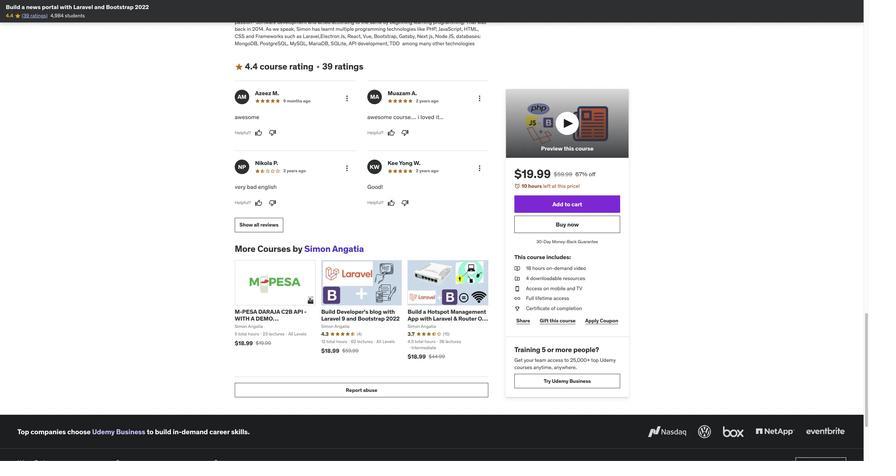 Task type: vqa. For each thing, say whether or not it's contained in the screenshot.


Task type: locate. For each thing, give the bounding box(es) containing it.
netapp image
[[755, 425, 797, 441]]

build for build a news portal with laravel and bootstrap 2022
[[6, 3, 20, 11]]

years for nikola p.
[[287, 168, 298, 174]]

5 left or
[[542, 346, 546, 355]]

0 vertical spatial 9
[[284, 98, 286, 104]]

$19.99 down 23
[[256, 340, 271, 347]]

lectures inside the 36 lectures intermediate
[[446, 339, 462, 345]]

this inside button
[[564, 145, 575, 152]]

try udemy business link
[[515, 375, 621, 389]]

lectures for 36 lectures intermediate
[[446, 339, 462, 345]]

2 xsmall image from the top
[[515, 276, 521, 283]]

at right the left
[[552, 183, 557, 190]]

2022 inside build  developer's blog with laravel 9 and bootstrap 2022 simon angatia
[[386, 315, 400, 323]]

programming up vue,
[[355, 26, 386, 32]]

all levels for 62 lectures
[[377, 339, 395, 345]]

laravel up students
[[73, 3, 93, 11]]

business down anywhere.
[[570, 379, 591, 385]]

0 horizontal spatial all
[[289, 332, 293, 337]]

2 years ago for muazam a.
[[416, 98, 439, 104]]

0 horizontal spatial $59.99
[[343, 348, 359, 354]]

1 horizontal spatial $59.99
[[554, 171, 573, 178]]

build
[[6, 3, 20, 11], [322, 308, 336, 316], [408, 308, 422, 316]]

api inside the m-pesa daraja  c2b api - with a demo project(laravel)
[[294, 308, 303, 316]]

$19.99 $59.99 67% off
[[515, 167, 596, 182]]

1 horizontal spatial simon angatia
[[408, 324, 436, 330]]

1 horizontal spatial with
[[383, 308, 395, 316]]

cart
[[572, 201, 583, 208]]

$18.99 for build  developer's blog with laravel 9 and bootstrap 2022
[[322, 348, 340, 355]]

api inside simon is  both a college trained and self-taught full stack software developer, programming tutor and mentor. he has more than 4 years experience in programming, having began programming while at the university. he went to university to study bachelor of commerce and its when he was still in campus that he learn't about his passion- software development and acted according to the same by beginning learning programming. that was back in 2014. as we speak, simon has learnt multiple programming technologies like php, javascript, html, css and frameworks such as laravel,electron js, react, vue, bootstrap, gatsby, next js, node js, databases: mongodb, postgresql, mysql, mariadb, sqlite, api development, tdd  among many other technologies
[[349, 40, 357, 47]]

with right the app
[[420, 315, 432, 323]]

full up programming,
[[343, 0, 351, 4]]

a.
[[412, 90, 417, 97]]

add
[[553, 201, 564, 208]]

total up $18.99 $19.99
[[238, 332, 247, 337]]

of
[[316, 12, 321, 18], [552, 306, 556, 312]]

companies
[[31, 428, 66, 437]]

$59.99 for $19.99
[[554, 171, 573, 178]]

1 horizontal spatial xsmall image
[[515, 286, 521, 293]]

helpful? for awesome
[[235, 130, 251, 136]]

0 vertical spatial $59.99
[[554, 171, 573, 178]]

2 simon angatia from the left
[[408, 324, 436, 330]]

course down completion
[[560, 318, 576, 325]]

awesome up mark review by muazam a. as helpful image
[[368, 113, 392, 121]]

lectures down 4 reviews element on the left of the page
[[358, 339, 373, 345]]

this
[[564, 145, 575, 152], [558, 183, 566, 190], [550, 318, 559, 325]]

software
[[367, 0, 386, 4]]

1 vertical spatial $59.99
[[343, 348, 359, 354]]

volkswagen image
[[697, 425, 713, 441]]

course....
[[394, 113, 417, 121]]

price!
[[568, 183, 580, 190]]

additional actions for review by muazam a. image
[[476, 94, 484, 103]]

he down mentor.
[[473, 5, 480, 11]]

$18.99 down intermediate
[[408, 354, 426, 361]]

in down self-
[[320, 5, 324, 11]]

mark review by azeez m. as helpful image
[[255, 130, 262, 137]]

all levels right 23 lectures
[[289, 332, 307, 337]]

udemy inside training 5 or more people? get your team access to 25,000+ top udemy courses anytime, anywhere.
[[601, 358, 616, 364]]

demand left career
[[182, 428, 208, 437]]

the
[[440, 5, 448, 11], [361, 19, 369, 25]]

helpful? left the "mark review by azeez m. as helpful" icon
[[235, 130, 251, 136]]

bootstrap for 9
[[358, 315, 385, 323]]

a up (39 on the top left of the page
[[22, 3, 25, 11]]

laravel,electron
[[303, 33, 340, 40]]

bootstrap inside build  developer's blog with laravel 9 and bootstrap 2022 simon angatia
[[358, 315, 385, 323]]

in down passion- at the top of page
[[247, 26, 251, 32]]

w.
[[414, 160, 421, 167]]

xsmall image for certificate
[[515, 306, 521, 313]]

with right blog
[[383, 308, 395, 316]]

a right the app
[[423, 308, 427, 316]]

app
[[408, 315, 419, 323]]

0 horizontal spatial in
[[247, 26, 251, 32]]

has up went
[[243, 5, 251, 11]]

m-pesa daraja  c2b api - with a demo project(laravel)
[[235, 308, 307, 330]]

total right 12
[[327, 339, 336, 345]]

0 horizontal spatial 5
[[235, 332, 237, 337]]

development
[[278, 19, 307, 25]]

1 vertical spatial api
[[294, 308, 303, 316]]

access down or
[[548, 358, 564, 364]]

3 xsmall image from the top
[[515, 296, 521, 303]]

1 vertical spatial 4
[[527, 276, 529, 282]]

1 vertical spatial access
[[548, 358, 564, 364]]

4 xsmall image from the top
[[515, 306, 521, 313]]

ago for kee yong w.
[[431, 168, 439, 174]]

to left build
[[147, 428, 154, 437]]

levels for 23 lectures
[[294, 332, 307, 337]]

trained
[[290, 0, 306, 4]]

with
[[235, 315, 250, 323]]

0 vertical spatial 4
[[276, 5, 279, 11]]

0 horizontal spatial he
[[235, 5, 241, 11]]

2 awesome from the left
[[368, 113, 392, 121]]

3.7
[[408, 331, 415, 338]]

1 vertical spatial of
[[552, 306, 556, 312]]

of up acted
[[316, 12, 321, 18]]

0 horizontal spatial simon angatia
[[235, 324, 263, 330]]

awesome for awesome
[[235, 113, 260, 121]]

0 vertical spatial xsmall image
[[315, 64, 321, 70]]

xsmall image left 39 at the left
[[315, 64, 321, 70]]

1 horizontal spatial he
[[473, 5, 480, 11]]

the down when
[[361, 19, 369, 25]]

0 horizontal spatial awesome
[[235, 113, 260, 121]]

0 horizontal spatial levels
[[294, 332, 307, 337]]

more right or
[[556, 346, 572, 355]]

$18.99 down the 5 total hours
[[235, 340, 253, 347]]

0 vertical spatial at
[[435, 5, 439, 11]]

5 down with
[[235, 332, 237, 337]]

$18.99 down 12 total hours at the bottom left of page
[[322, 348, 340, 355]]

0 vertical spatial 4.4
[[6, 12, 13, 19]]

1 vertical spatial $19.99
[[256, 340, 271, 347]]

helpful? for awesome course.... i loved it...
[[368, 130, 384, 136]]

he right that
[[438, 12, 444, 18]]

0 horizontal spatial more
[[252, 5, 264, 11]]

$59.99 inside the $19.99 $59.99 67% off
[[554, 171, 573, 178]]

1 horizontal spatial 4.4
[[245, 61, 258, 72]]

by right "courses"
[[293, 244, 303, 255]]

get
[[515, 358, 523, 364]]

simon angatia for with
[[235, 324, 263, 330]]

0 horizontal spatial by
[[293, 244, 303, 255]]

mark review by nikola p. as helpful image
[[255, 200, 262, 207]]

mark review by muazam a. as helpful image
[[388, 130, 395, 137]]

still
[[394, 12, 402, 18]]

api left -
[[294, 308, 303, 316]]

business inside try udemy business "link"
[[570, 379, 591, 385]]

0 vertical spatial bootstrap
[[106, 3, 134, 11]]

developer's
[[337, 308, 369, 316]]

0 horizontal spatial of
[[316, 12, 321, 18]]

-
[[305, 308, 307, 316]]

business left build
[[116, 428, 145, 437]]

0 vertical spatial api
[[349, 40, 357, 47]]

4 down 18
[[527, 276, 529, 282]]

we
[[273, 26, 279, 32]]

helpful? for good!
[[368, 200, 384, 206]]

0 horizontal spatial a
[[22, 3, 25, 11]]

this right gift
[[550, 318, 559, 325]]

has up 'laravel,electron'
[[312, 26, 320, 32]]

0 horizontal spatial 2022
[[135, 3, 149, 11]]

self-
[[317, 0, 327, 4]]

1 horizontal spatial all levels
[[377, 339, 395, 345]]

0 horizontal spatial xsmall image
[[315, 64, 321, 70]]

mark review by muazam a. as unhelpful image
[[402, 130, 409, 137]]

nasdaq image
[[647, 425, 689, 441]]

np
[[238, 163, 246, 171]]

both
[[257, 0, 267, 4]]

api down react, at the top left of the page
[[349, 40, 357, 47]]

hours right "10"
[[529, 183, 542, 190]]

in-
[[173, 428, 182, 437]]

he up went
[[235, 5, 241, 11]]

total up intermediate
[[415, 339, 424, 345]]

2 horizontal spatial with
[[420, 315, 432, 323]]

helpful? left mark review by muazam a. as helpful image
[[368, 130, 384, 136]]

1 vertical spatial udemy
[[552, 379, 569, 385]]

0 vertical spatial levels
[[294, 332, 307, 337]]

hours
[[529, 183, 542, 190], [533, 266, 546, 272], [248, 332, 259, 337], [337, 339, 348, 345], [425, 339, 436, 345]]

2022 for build a news portal with laravel and bootstrap 2022
[[135, 3, 149, 11]]

4 down college
[[276, 5, 279, 11]]

4.5
[[408, 339, 414, 345]]

0 vertical spatial all levels
[[289, 332, 307, 337]]

pesa
[[242, 308, 257, 316]]

2 vertical spatial udemy
[[92, 428, 115, 437]]

$59.99 for $18.99
[[343, 348, 359, 354]]

to left cart
[[565, 201, 571, 208]]

0 horizontal spatial udemy
[[92, 428, 115, 437]]

access down mobile
[[554, 296, 570, 302]]

technologies down databases:
[[446, 40, 475, 47]]

build a hotspot management app with laravel & router os api
[[408, 308, 487, 330]]

course up 18
[[527, 254, 546, 261]]

api up 3.7
[[408, 322, 417, 330]]

udemy right the top
[[601, 358, 616, 364]]

ma
[[371, 93, 379, 101]]

build up 3.7
[[408, 308, 422, 316]]

full down access
[[527, 296, 535, 302]]

1 vertical spatial 5
[[542, 346, 546, 355]]

very
[[235, 184, 246, 191]]

to up anywhere.
[[565, 358, 569, 364]]

1 horizontal spatial business
[[570, 379, 591, 385]]

azeez
[[255, 90, 271, 97]]

2 years ago for nikola p.
[[284, 168, 306, 174]]

0 vertical spatial this
[[564, 145, 575, 152]]

lectures for 23 lectures
[[269, 332, 285, 337]]

0 vertical spatial of
[[316, 12, 321, 18]]

angatia inside build  developer's blog with laravel 9 and bootstrap 2022 simon angatia
[[335, 324, 350, 330]]

2022 for build  developer's blog with laravel 9 and bootstrap 2022 simon angatia
[[386, 315, 400, 323]]

0 vertical spatial in
[[320, 5, 324, 11]]

1 simon angatia from the left
[[235, 324, 263, 330]]

years inside simon is  both a college trained and self-taught full stack software developer, programming tutor and mentor. he has more than 4 years experience in programming, having began programming while at the university. he went to university to study bachelor of commerce and its when he was still in campus that he learn't about his passion- software development and acted according to the same by beginning learning programming. that was back in 2014. as we speak, simon has learnt multiple programming technologies like php, javascript, html, css and frameworks such as laravel,electron js, react, vue, bootstrap, gatsby, next js, node js, databases: mongodb, postgresql, mysql, mariadb, sqlite, api development, tdd  among many other technologies
[[280, 5, 292, 11]]

1 vertical spatial 9
[[342, 315, 345, 323]]

gift this course link
[[538, 314, 578, 329]]

0 vertical spatial $19.99
[[515, 167, 551, 182]]

technologies down beginning
[[387, 26, 416, 32]]

preview this course
[[542, 145, 594, 152]]

show all reviews button
[[235, 218, 283, 233]]

the down the tutor
[[440, 5, 448, 11]]

0 horizontal spatial 4.4
[[6, 12, 13, 19]]

medium image
[[235, 63, 244, 71]]

laravel left the &
[[433, 315, 453, 323]]

vue,
[[363, 33, 373, 40]]

js,
[[429, 33, 434, 40]]

2 vertical spatial this
[[550, 318, 559, 325]]

2 horizontal spatial udemy
[[601, 358, 616, 364]]

1 horizontal spatial full
[[527, 296, 535, 302]]

laravel inside build a hotspot management app with laravel & router os api
[[433, 315, 453, 323]]

tutor
[[444, 0, 455, 4]]

simon angatia up the 5 total hours
[[235, 324, 263, 330]]

1 vertical spatial by
[[293, 244, 303, 255]]

frameworks
[[256, 33, 284, 40]]

databases:
[[457, 33, 481, 40]]

awesome for awesome course.... i loved it...
[[368, 113, 392, 121]]

was down his
[[478, 19, 487, 25]]

2 vertical spatial api
[[408, 322, 417, 330]]

$59.99 down 62
[[343, 348, 359, 354]]

laravel up 4.3
[[322, 315, 341, 323]]

xsmall image for full
[[515, 296, 521, 303]]

1 horizontal spatial was
[[478, 19, 487, 25]]

0 vertical spatial all
[[289, 332, 293, 337]]

simon is  both a college trained and self-taught full stack software developer, programming tutor and mentor. he has more than 4 years experience in programming, having began programming while at the university. he went to university to study bachelor of commerce and its when he was still in campus that he learn't about his passion- software development and acted according to the same by beginning learning programming. that was back in 2014. as we speak, simon has learnt multiple programming technologies like php, javascript, html, css and frameworks such as laravel,electron js, react, vue, bootstrap, gatsby, next js, node js, databases: mongodb, postgresql, mysql, mariadb, sqlite, api development, tdd  among many other technologies
[[235, 0, 488, 47]]

1 vertical spatial has
[[312, 26, 320, 32]]

at inside simon is  both a college trained and self-taught full stack software developer, programming tutor and mentor. he has more than 4 years experience in programming, having began programming while at the university. he went to university to study bachelor of commerce and its when he was still in campus that he learn't about his passion- software development and acted according to the same by beginning learning programming. that was back in 2014. as we speak, simon has learnt multiple programming technologies like php, javascript, html, css and frameworks such as laravel,electron js, react, vue, bootstrap, gatsby, next js, node js, databases: mongodb, postgresql, mysql, mariadb, sqlite, api development, tdd  among many other technologies
[[435, 5, 439, 11]]

1 horizontal spatial demand
[[555, 266, 573, 272]]

15 reviews element
[[443, 332, 450, 338]]

business
[[570, 379, 591, 385], [116, 428, 145, 437]]

react,
[[348, 33, 362, 40]]

completion
[[557, 306, 583, 312]]

build inside build  developer's blog with laravel 9 and bootstrap 2022 simon angatia
[[322, 308, 336, 316]]

this left price!
[[558, 183, 566, 190]]

certificate
[[527, 306, 550, 312]]

preview this course button
[[506, 89, 629, 158]]

of down full lifetime access
[[552, 306, 556, 312]]

(39 ratings)
[[22, 12, 48, 19]]

4,984 students
[[50, 12, 85, 19]]

stack
[[352, 0, 365, 4]]

1 vertical spatial technologies
[[446, 40, 475, 47]]

0 vertical spatial technologies
[[387, 26, 416, 32]]

all for 62 lectures
[[377, 339, 382, 345]]

lectures down the 15 reviews "element"
[[446, 339, 462, 345]]

good!
[[368, 184, 383, 191]]

0 vertical spatial programming
[[412, 0, 443, 4]]

1 awesome from the left
[[235, 113, 260, 121]]

1 horizontal spatial by
[[384, 19, 389, 25]]

1 horizontal spatial total
[[327, 339, 336, 345]]

years for kee yong w.
[[420, 168, 430, 174]]

0 vertical spatial more
[[252, 5, 264, 11]]

2 horizontal spatial a
[[423, 308, 427, 316]]

2 years ago for kee yong w.
[[416, 168, 439, 174]]

36 lectures intermediate
[[412, 339, 462, 351]]

a for build a hotspot management app with laravel & router os api
[[423, 308, 427, 316]]

levels down -
[[294, 332, 307, 337]]

api inside build a hotspot management app with laravel & router os api
[[408, 322, 417, 330]]

ago for azeez m.
[[303, 98, 311, 104]]

0 horizontal spatial full
[[343, 0, 351, 4]]

this course includes:
[[515, 254, 571, 261]]

1 vertical spatial levels
[[383, 339, 395, 345]]

yong
[[399, 160, 413, 167]]

all
[[289, 332, 293, 337], [377, 339, 382, 345]]

all right the 62 lectures
[[377, 339, 382, 345]]

build left news
[[6, 3, 20, 11]]

1 horizontal spatial $19.99
[[515, 167, 551, 182]]

rating
[[289, 61, 314, 72]]

1 vertical spatial 4.4
[[245, 61, 258, 72]]

with up the 4,984 students
[[60, 3, 72, 11]]

when
[[364, 12, 376, 18]]

udemy right try
[[552, 379, 569, 385]]

programming down developer,
[[390, 5, 420, 11]]

his
[[474, 12, 481, 18]]

1 horizontal spatial in
[[320, 5, 324, 11]]

css
[[235, 33, 245, 40]]

(4)
[[357, 332, 362, 337]]

apply coupon
[[586, 318, 619, 325]]

all levels right the 62 lectures
[[377, 339, 395, 345]]

xsmall image left access
[[515, 286, 521, 293]]

1 horizontal spatial he
[[438, 12, 444, 18]]

students
[[65, 12, 85, 19]]

$59.99 inside $18.99 $59.99
[[343, 348, 359, 354]]

0 horizontal spatial 4
[[276, 5, 279, 11]]

simon angatia down the app
[[408, 324, 436, 330]]

a for build a news portal with laravel and bootstrap 2022
[[22, 3, 25, 11]]

build for build a hotspot management app with laravel & router os api
[[408, 308, 422, 316]]

0 horizontal spatial at
[[435, 5, 439, 11]]

commerce
[[322, 12, 346, 18]]

daraja
[[258, 308, 280, 316]]

awesome up the "mark review by azeez m. as helpful" icon
[[235, 113, 260, 121]]

1 xsmall image from the top
[[515, 266, 521, 273]]

he
[[235, 5, 241, 11], [473, 5, 480, 11]]

by right same
[[384, 19, 389, 25]]

its
[[357, 12, 363, 18]]

more down both
[[252, 5, 264, 11]]

12 total hours
[[322, 339, 348, 345]]

0 horizontal spatial api
[[294, 308, 303, 316]]

2 horizontal spatial in
[[403, 12, 407, 18]]

1 vertical spatial xsmall image
[[515, 286, 521, 293]]

0 vertical spatial by
[[384, 19, 389, 25]]

build inside build a hotspot management app with laravel & router os api
[[408, 308, 422, 316]]

helpful? left mark review by kee yong w. as helpful image
[[368, 200, 384, 206]]

at up that
[[435, 5, 439, 11]]

development,
[[358, 40, 389, 47]]

hours up $18.99 $19.99
[[248, 332, 259, 337]]

1 horizontal spatial all
[[377, 339, 382, 345]]

udemy right choose
[[92, 428, 115, 437]]

0 vertical spatial 2022
[[135, 3, 149, 11]]

this for preview
[[564, 145, 575, 152]]

demand down the includes:
[[555, 266, 573, 272]]

1 horizontal spatial $18.99
[[322, 348, 340, 355]]

1 horizontal spatial udemy
[[552, 379, 569, 385]]

build up 4.3
[[322, 308, 336, 316]]

mark review by kee yong w. as unhelpful image
[[402, 200, 409, 207]]

it...
[[436, 113, 444, 121]]

0 vertical spatial full
[[343, 0, 351, 4]]

was left still
[[384, 12, 393, 18]]

9 months ago
[[284, 98, 311, 104]]

all right 23 lectures
[[289, 332, 293, 337]]

ratings)
[[30, 12, 48, 19]]

0 vertical spatial the
[[440, 5, 448, 11]]

he down began
[[377, 12, 383, 18]]

2 horizontal spatial build
[[408, 308, 422, 316]]

helpful? left mark review by nikola p. as helpful icon
[[235, 200, 251, 206]]

in right still
[[403, 12, 407, 18]]

by
[[384, 19, 389, 25], [293, 244, 303, 255]]

has
[[243, 5, 251, 11], [312, 26, 320, 32]]

a up than
[[268, 0, 271, 4]]

0 horizontal spatial 9
[[284, 98, 286, 104]]

levels left 4.5
[[383, 339, 395, 345]]

a inside build a hotspot management app with laravel & router os api
[[423, 308, 427, 316]]

1 vertical spatial all
[[377, 339, 382, 345]]

hours up $18.99 $59.99
[[337, 339, 348, 345]]

4.3
[[322, 331, 329, 338]]

programming up while
[[412, 0, 443, 4]]

$59.99 up price!
[[554, 171, 573, 178]]

xsmall image
[[515, 266, 521, 273], [515, 276, 521, 283], [515, 296, 521, 303], [515, 306, 521, 313]]

4.4 right medium image on the left
[[245, 61, 258, 72]]

2 he from the left
[[438, 12, 444, 18]]

anytime,
[[534, 365, 553, 371]]

2 for muazam a.
[[416, 98, 419, 104]]

total for build a hotspot management app with laravel & router os api
[[415, 339, 424, 345]]

mark review by azeez m. as unhelpful image
[[269, 130, 276, 137]]

xsmall image
[[315, 64, 321, 70], [515, 286, 521, 293]]

certificate of completion
[[527, 306, 583, 312]]

4.4 left (39 on the top left of the page
[[6, 12, 13, 19]]



Task type: describe. For each thing, give the bounding box(es) containing it.
laravel inside build  developer's blog with laravel 9 and bootstrap 2022 simon angatia
[[322, 315, 341, 323]]

access
[[527, 286, 543, 292]]

0 horizontal spatial the
[[361, 19, 369, 25]]

0 horizontal spatial $18.99
[[235, 340, 253, 347]]

62 lectures
[[351, 339, 373, 345]]

&
[[454, 315, 458, 323]]

with inside build  developer's blog with laravel 9 and bootstrap 2022 simon angatia
[[383, 308, 395, 316]]

multiple
[[336, 26, 354, 32]]

39 ratings
[[323, 61, 364, 72]]

full inside simon is  both a college trained and self-taught full stack software developer, programming tutor and mentor. he has more than 4 years experience in programming, having began programming while at the university. he went to university to study bachelor of commerce and its when he was still in campus that he learn't about his passion- software development and acted according to the same by beginning learning programming. that was back in 2014. as we speak, simon has learnt multiple programming technologies like php, javascript, html, css and frameworks such as laravel,electron js, react, vue, bootstrap, gatsby, next js, node js, databases: mongodb, postgresql, mysql, mariadb, sqlite, api development, tdd  among many other technologies
[[343, 0, 351, 4]]

all for 23 lectures
[[289, 332, 293, 337]]

udemy inside "link"
[[552, 379, 569, 385]]

1 horizontal spatial 4
[[527, 276, 529, 282]]

4 reviews element
[[357, 332, 362, 338]]

hours for 36 lectures
[[425, 339, 436, 345]]

azeez m.
[[255, 90, 279, 97]]

4.4 for 4.4 course rating
[[245, 61, 258, 72]]

0 horizontal spatial laravel
[[73, 3, 93, 11]]

awesome course.... i loved it...
[[368, 113, 444, 121]]

simon angatia for laravel
[[408, 324, 436, 330]]

39
[[323, 61, 333, 72]]

ago for muazam a.
[[431, 98, 439, 104]]

buy now
[[556, 221, 579, 228]]

0 vertical spatial access
[[554, 296, 570, 302]]

5 total hours
[[235, 332, 259, 337]]

23
[[263, 332, 268, 337]]

tv
[[577, 286, 583, 292]]

$19.99 inside $18.99 $19.99
[[256, 340, 271, 347]]

mark review by nikola p. as unhelpful image
[[269, 200, 276, 207]]

1 vertical spatial full
[[527, 296, 535, 302]]

courses
[[258, 244, 291, 255]]

this for gift
[[550, 318, 559, 325]]

0 horizontal spatial demand
[[182, 428, 208, 437]]

money-
[[553, 239, 567, 245]]

additional actions for review by azeez m. image
[[343, 94, 352, 103]]

2 for nikola p.
[[284, 168, 286, 174]]

to up passion- at the top of page
[[247, 12, 252, 18]]

build a hotspot management app with laravel & router os api link
[[408, 308, 488, 330]]

with inside build a hotspot management app with laravel & router os api
[[420, 315, 432, 323]]

0 horizontal spatial with
[[60, 3, 72, 11]]

portal
[[42, 3, 59, 11]]

0 vertical spatial was
[[384, 12, 393, 18]]

than
[[265, 5, 275, 11]]

downloadable
[[531, 276, 562, 282]]

all levels for 23 lectures
[[289, 332, 307, 337]]

now
[[568, 221, 579, 228]]

to down the "its"
[[356, 19, 360, 25]]

blog
[[370, 308, 382, 316]]

courses
[[515, 365, 533, 371]]

1 horizontal spatial technologies
[[446, 40, 475, 47]]

very bad english
[[235, 184, 277, 191]]

hours for 23 lectures
[[248, 332, 259, 337]]

report
[[346, 388, 362, 394]]

build for build  developer's blog with laravel 9 and bootstrap 2022 simon angatia
[[322, 308, 336, 316]]

programming.
[[434, 19, 465, 25]]

$18.99 $44.99
[[408, 354, 445, 361]]

lectures for 62 lectures
[[358, 339, 373, 345]]

1 vertical spatial business
[[116, 428, 145, 437]]

hotspot
[[428, 308, 450, 316]]

xsmall image for 4
[[515, 276, 521, 283]]

bachelor
[[296, 12, 315, 18]]

additional actions for review by kee yong w. image
[[476, 164, 484, 173]]

show
[[240, 222, 253, 229]]

0 horizontal spatial technologies
[[387, 26, 416, 32]]

4,984
[[50, 12, 64, 19]]

xsmall image for 18
[[515, 266, 521, 273]]

and inside build  developer's blog with laravel 9 and bootstrap 2022 simon angatia
[[347, 315, 357, 323]]

alarm image
[[515, 183, 521, 189]]

share button
[[515, 314, 533, 329]]

0 vertical spatial has
[[243, 5, 251, 11]]

to inside training 5 or more people? get your team access to 25,000+ top udemy courses anytime, anywhere.
[[565, 358, 569, 364]]

helpful? for very bad english
[[235, 200, 251, 206]]

2 vertical spatial programming
[[355, 26, 386, 32]]

people?
[[574, 346, 600, 355]]

choose
[[67, 428, 91, 437]]

36
[[440, 339, 445, 345]]

simon angatia link
[[305, 244, 364, 255]]

report abuse button
[[235, 384, 489, 398]]

months
[[287, 98, 302, 104]]

30-
[[537, 239, 544, 245]]

$18.99 for build a hotspot management app with laravel & router os api
[[408, 354, 426, 361]]

c2b
[[281, 308, 293, 316]]

build  developer's blog with laravel 9 and bootstrap 2022 link
[[322, 308, 400, 323]]

add to cart
[[553, 201, 583, 208]]

other
[[433, 40, 445, 47]]

hours right 18
[[533, 266, 546, 272]]

gatsby,
[[399, 33, 416, 40]]

college
[[272, 0, 289, 4]]

mysql,
[[290, 40, 308, 47]]

such
[[285, 33, 296, 40]]

on-
[[547, 266, 555, 272]]

among
[[403, 40, 418, 47]]

m.
[[273, 90, 279, 97]]

1 he from the left
[[377, 12, 383, 18]]

62
[[351, 339, 356, 345]]

9 inside build  developer's blog with laravel 9 and bootstrap 2022 simon angatia
[[342, 315, 345, 323]]

acted
[[318, 19, 331, 25]]

i
[[418, 113, 420, 121]]

10 hours left at this price!
[[522, 183, 580, 190]]

while
[[422, 5, 433, 11]]

of inside simon is  both a college trained and self-taught full stack software developer, programming tutor and mentor. he has more than 4 years experience in programming, having began programming while at the university. he went to university to study bachelor of commerce and its when he was still in campus that he learn't about his passion- software development and acted according to the same by beginning learning programming. that was back in 2014. as we speak, simon has learnt multiple programming technologies like php, javascript, html, css and frameworks such as laravel,electron js, react, vue, bootstrap, gatsby, next js, node js, databases: mongodb, postgresql, mysql, mariadb, sqlite, api development, tdd  among many other technologies
[[316, 12, 321, 18]]

0 horizontal spatial total
[[238, 332, 247, 337]]

try udemy business
[[544, 379, 591, 385]]

5 inside training 5 or more people? get your team access to 25,000+ top udemy courses anytime, anywhere.
[[542, 346, 546, 355]]

1 vertical spatial programming
[[390, 5, 420, 11]]

course inside button
[[576, 145, 594, 152]]

add to cart button
[[515, 196, 621, 213]]

2 he from the left
[[473, 5, 480, 11]]

18 hours on-demand video
[[527, 266, 587, 272]]

top companies choose udemy business to build in-demand career skills.
[[17, 428, 250, 437]]

1 horizontal spatial the
[[440, 5, 448, 11]]

1 vertical spatial in
[[403, 12, 407, 18]]

more inside simon is  both a college trained and self-taught full stack software developer, programming tutor and mentor. he has more than 4 years experience in programming, having began programming while at the university. he went to university to study bachelor of commerce and its when he was still in campus that he learn't about his passion- software development and acted according to the same by beginning learning programming. that was back in 2014. as we speak, simon has learnt multiple programming technologies like php, javascript, html, css and frameworks such as laravel,electron js, react, vue, bootstrap, gatsby, next js, node js, databases: mongodb, postgresql, mysql, mariadb, sqlite, api development, tdd  among many other technologies
[[252, 5, 264, 11]]

news
[[26, 3, 41, 11]]

report abuse
[[346, 388, 378, 394]]

67%
[[576, 171, 588, 178]]

off
[[589, 171, 596, 178]]

eventbrite image
[[805, 425, 847, 441]]

mongodb,
[[235, 40, 259, 47]]

demo
[[256, 315, 273, 323]]

additional actions for review by nikola p. image
[[343, 164, 352, 173]]

4.4 for 4.4
[[6, 12, 13, 19]]

2 for kee yong w.
[[416, 168, 419, 174]]

hours for 62 lectures
[[337, 339, 348, 345]]

guarantee
[[578, 239, 599, 245]]

postgresql,
[[260, 40, 289, 47]]

1 he from the left
[[235, 5, 241, 11]]

23 lectures
[[263, 332, 285, 337]]

levels for 62 lectures
[[383, 339, 395, 345]]

a inside simon is  both a college trained and self-taught full stack software developer, programming tutor and mentor. he has more than 4 years experience in programming, having began programming while at the university. he went to university to study bachelor of commerce and its when he was still in campus that he learn't about his passion- software development and acted according to the same by beginning learning programming. that was back in 2014. as we speak, simon has learnt multiple programming technologies like php, javascript, html, css and frameworks such as laravel,electron js, react, vue, bootstrap, gatsby, next js, node js, databases: mongodb, postgresql, mysql, mariadb, sqlite, api development, tdd  among many other technologies
[[268, 0, 271, 4]]

4 inside simon is  both a college trained and self-taught full stack software developer, programming tutor and mentor. he has more than 4 years experience in programming, having began programming while at the university. he went to university to study bachelor of commerce and its when he was still in campus that he learn't about his passion- software development and acted according to the same by beginning learning programming. that was back in 2014. as we speak, simon has learnt multiple programming technologies like php, javascript, html, css and frameworks such as laravel,electron js, react, vue, bootstrap, gatsby, next js, node js, databases: mongodb, postgresql, mysql, mariadb, sqlite, api development, tdd  among many other technologies
[[276, 5, 279, 11]]

box image
[[722, 425, 746, 441]]

router
[[459, 315, 477, 323]]

study
[[282, 12, 294, 18]]

mark review by kee yong w. as helpful image
[[388, 200, 395, 207]]

programming,
[[325, 5, 357, 11]]

team
[[535, 358, 547, 364]]

to inside button
[[565, 201, 571, 208]]

access inside training 5 or more people? get your team access to 25,000+ top udemy courses anytime, anywhere.
[[548, 358, 564, 364]]

ratings
[[335, 61, 364, 72]]

bootstrap for laravel
[[106, 3, 134, 11]]

reviews
[[261, 222, 279, 229]]

skills.
[[231, 428, 250, 437]]

2 vertical spatial in
[[247, 26, 251, 32]]

years for muazam a.
[[420, 98, 430, 104]]

muazam a.
[[388, 90, 417, 97]]

total for build  developer's blog with laravel 9 and bootstrap 2022
[[327, 339, 336, 345]]

taught
[[327, 0, 342, 4]]

more inside training 5 or more people? get your team access to 25,000+ top udemy courses anytime, anywhere.
[[556, 346, 572, 355]]

course down postgresql,
[[260, 61, 288, 72]]

about
[[460, 12, 473, 18]]

ago for nikola p.
[[299, 168, 306, 174]]

training 5 or more people? get your team access to 25,000+ top udemy courses anytime, anywhere.
[[515, 346, 616, 371]]

10
[[522, 183, 528, 190]]

4.5 total hours
[[408, 339, 436, 345]]

as
[[266, 26, 272, 32]]

1 vertical spatial this
[[558, 183, 566, 190]]

1 horizontal spatial has
[[312, 26, 320, 32]]

by inside simon is  both a college trained and self-taught full stack software developer, programming tutor and mentor. he has more than 4 years experience in programming, having began programming while at the university. he went to university to study bachelor of commerce and its when he was still in campus that he learn't about his passion- software development and acted according to the same by beginning learning programming. that was back in 2014. as we speak, simon has learnt multiple programming technologies like php, javascript, html, css and frameworks such as laravel,electron js, react, vue, bootstrap, gatsby, next js, node js, databases: mongodb, postgresql, mysql, mariadb, sqlite, api development, tdd  among many other technologies
[[384, 19, 389, 25]]

simon inside build  developer's blog with laravel 9 and bootstrap 2022 simon angatia
[[322, 324, 334, 330]]

to left study
[[276, 12, 281, 18]]

0 vertical spatial 5
[[235, 332, 237, 337]]

having
[[358, 5, 373, 11]]

learnt
[[322, 26, 335, 32]]

1 vertical spatial at
[[552, 183, 557, 190]]

php,
[[427, 26, 438, 32]]

$18.99 $59.99
[[322, 348, 359, 355]]



